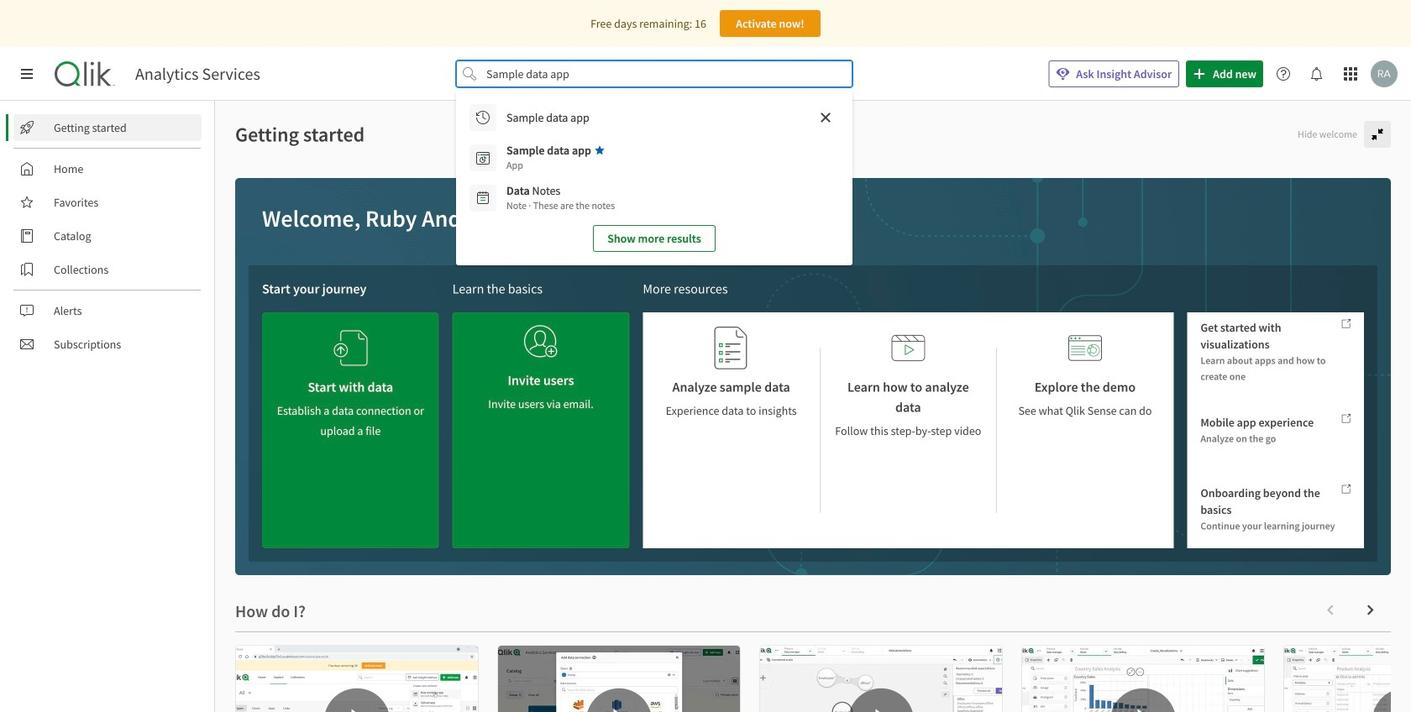 Task type: vqa. For each thing, say whether or not it's contained in the screenshot.
main content
yes



Task type: describe. For each thing, give the bounding box(es) containing it.
hide welcome image
[[1371, 128, 1385, 141]]

analyze sample data image
[[715, 326, 748, 371]]

ruby anderson image
[[1371, 60, 1398, 87]]

navigation pane element
[[0, 108, 214, 365]]

learn how to analyze data image
[[892, 326, 925, 371]]

sample data app element
[[507, 143, 591, 158]]

explore the demo image
[[1069, 326, 1102, 371]]

these are the notes element
[[507, 198, 615, 213]]

invite users image
[[524, 319, 558, 364]]

close sidebar menu image
[[20, 67, 34, 81]]



Task type: locate. For each thing, give the bounding box(es) containing it.
Search for content text field
[[483, 60, 826, 87]]

analytics services element
[[135, 64, 260, 84]]

start with data image
[[334, 326, 367, 371]]

list box
[[463, 97, 846, 259]]

main content
[[215, 101, 1412, 713]]



